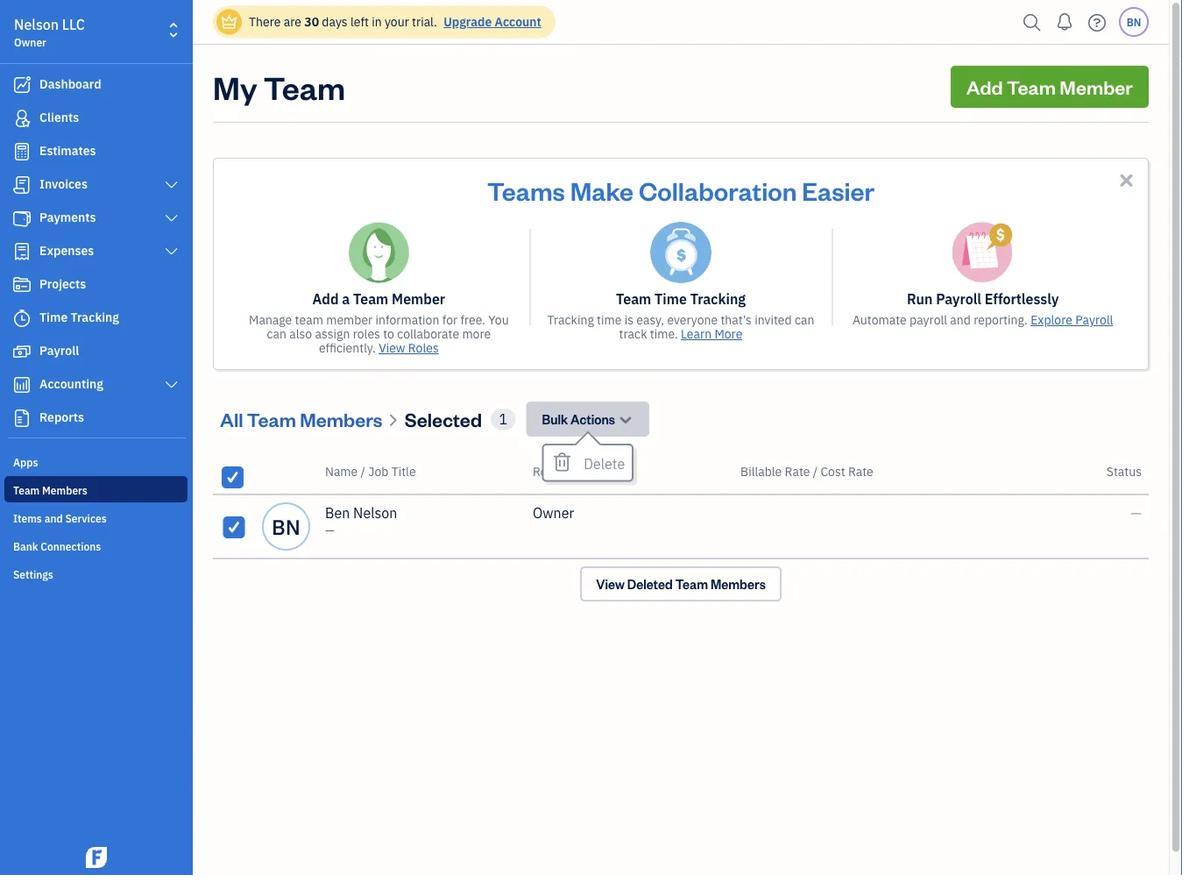 Task type: describe. For each thing, give the bounding box(es) containing it.
bn button
[[1120, 7, 1150, 37]]

time inside main element
[[39, 309, 68, 325]]

time.
[[650, 326, 678, 342]]

accounting link
[[4, 369, 188, 401]]

that's
[[721, 312, 752, 328]]

explore
[[1031, 312, 1073, 328]]

connections
[[41, 539, 101, 553]]

accounting
[[39, 376, 103, 392]]

my team
[[213, 66, 346, 107]]

owner inside nelson llc owner
[[14, 35, 46, 49]]

30
[[304, 14, 319, 30]]

learn
[[681, 326, 712, 342]]

dashboard image
[[11, 76, 32, 94]]

payment image
[[11, 210, 32, 227]]

information
[[376, 312, 440, 328]]

bank
[[13, 539, 38, 553]]

chevrondown image
[[618, 410, 634, 428]]

members inside main element
[[42, 483, 88, 497]]

there
[[249, 14, 281, 30]]

expenses
[[39, 242, 94, 259]]

view for view deleted team members
[[596, 576, 625, 592]]

invited
[[755, 312, 792, 328]]

report image
[[11, 410, 32, 427]]

money image
[[11, 343, 32, 360]]

easy,
[[637, 312, 665, 328]]

tracking time is easy, everyone that's invited can track time.
[[548, 312, 815, 342]]

add team member button
[[951, 66, 1150, 108]]

actions
[[571, 411, 616, 427]]

estimate image
[[11, 143, 32, 160]]

view for view roles
[[379, 340, 406, 356]]

1 rate from the left
[[785, 463, 811, 480]]

bn inside dropdown button
[[1127, 15, 1142, 29]]

llc
[[62, 15, 85, 34]]

projects link
[[4, 269, 188, 301]]

1 horizontal spatial —
[[1132, 504, 1143, 522]]

dashboard link
[[4, 69, 188, 101]]

payroll
[[910, 312, 948, 328]]

crown image
[[220, 13, 239, 31]]

2 vertical spatial members
[[711, 576, 766, 592]]

bank connections
[[13, 539, 101, 553]]

close image
[[1117, 170, 1137, 190]]

are
[[284, 14, 302, 30]]

role
[[533, 463, 558, 480]]

selected
[[405, 406, 482, 431]]

time
[[597, 312, 622, 328]]

automate
[[853, 312, 907, 328]]

all team members button
[[220, 405, 383, 433]]

everyone
[[668, 312, 718, 328]]

settings link
[[4, 560, 188, 587]]

timer image
[[11, 310, 32, 327]]

to
[[383, 326, 395, 342]]

title
[[392, 463, 416, 480]]

manage team member information for free. you can also assign roles to collaborate more efficiently.
[[249, 312, 509, 356]]

status
[[1107, 463, 1143, 480]]

more
[[462, 326, 491, 342]]

freshbooks image
[[82, 847, 110, 868]]

team inside button
[[1008, 74, 1057, 99]]

billable
[[741, 463, 782, 480]]

efficiently.
[[319, 340, 376, 356]]

tracking inside main element
[[71, 309, 119, 325]]

— inside ben nelson —
[[325, 522, 335, 538]]

bulk
[[542, 411, 568, 427]]

easier
[[802, 174, 875, 207]]

2 / from the left
[[814, 463, 818, 480]]

projects
[[39, 276, 86, 292]]

team time tracking
[[616, 290, 746, 308]]

chart image
[[11, 376, 32, 394]]

main element
[[0, 0, 237, 875]]

in
[[372, 14, 382, 30]]

days
[[322, 14, 348, 30]]

learn more
[[681, 326, 743, 342]]

view roles
[[379, 340, 439, 356]]

0 vertical spatial time
[[655, 290, 687, 308]]

run
[[908, 290, 933, 308]]

upgrade
[[444, 14, 492, 30]]

bulk actions
[[542, 411, 616, 427]]

delete
[[584, 454, 625, 473]]

view deleted team members link
[[581, 566, 782, 602]]

check image
[[226, 518, 242, 536]]

track
[[620, 326, 648, 342]]

chevron large down image for expenses
[[164, 245, 180, 259]]

time tracking
[[39, 309, 119, 325]]

1 vertical spatial bn
[[272, 513, 301, 540]]

add for add team member
[[967, 74, 1004, 99]]

trial.
[[412, 14, 437, 30]]

estimates
[[39, 142, 96, 159]]

and inside run payroll effortlessly automate payroll and reporting. explore payroll
[[951, 312, 971, 328]]

my
[[213, 66, 257, 107]]



Task type: locate. For each thing, give the bounding box(es) containing it.
team inside main element
[[13, 483, 40, 497]]

apps link
[[4, 448, 188, 474]]

estimates link
[[4, 136, 188, 167]]

items
[[13, 511, 42, 525]]

effortlessly
[[985, 290, 1060, 308]]

1 vertical spatial member
[[392, 290, 446, 308]]

check image
[[225, 468, 241, 486]]

teams make collaboration easier
[[487, 174, 875, 207]]

member inside button
[[1060, 74, 1134, 99]]

0 horizontal spatial and
[[44, 511, 63, 525]]

1 vertical spatial members
[[42, 483, 88, 497]]

left
[[351, 14, 369, 30]]

1 horizontal spatial owner
[[533, 504, 575, 522]]

run payroll effortlessly automate payroll and reporting. explore payroll
[[853, 290, 1114, 328]]

nelson
[[14, 15, 59, 34], [353, 504, 398, 522]]

0 vertical spatial member
[[1060, 74, 1134, 99]]

0 horizontal spatial —
[[325, 522, 335, 538]]

reports
[[39, 409, 84, 425]]

0 horizontal spatial member
[[392, 290, 446, 308]]

team time tracking image
[[651, 222, 712, 283]]

clients
[[39, 109, 79, 125]]

apps
[[13, 455, 38, 469]]

payroll inside main element
[[39, 342, 79, 359]]

0 horizontal spatial payroll
[[39, 342, 79, 359]]

assign
[[315, 326, 350, 342]]

reporting.
[[974, 312, 1028, 328]]

add for add a team member
[[313, 290, 339, 308]]

expenses link
[[4, 236, 188, 267]]

and right items
[[44, 511, 63, 525]]

invoice image
[[11, 176, 32, 194]]

view deleted team members
[[596, 576, 766, 592]]

payroll up accounting
[[39, 342, 79, 359]]

— down status at the right bottom of page
[[1132, 504, 1143, 522]]

1 vertical spatial and
[[44, 511, 63, 525]]

your
[[385, 14, 409, 30]]

team down 30
[[264, 66, 346, 107]]

0 vertical spatial and
[[951, 312, 971, 328]]

chevron large down image up expenses link
[[164, 211, 180, 225]]

team right all
[[247, 406, 296, 431]]

ben nelson —
[[325, 504, 398, 538]]

services
[[65, 511, 107, 525]]

run payroll effortlessly image
[[953, 222, 1014, 283]]

team right a
[[353, 290, 389, 308]]

—
[[1132, 504, 1143, 522], [325, 522, 335, 538]]

chevron large down image for payments
[[164, 211, 180, 225]]

tracking down projects "link"
[[71, 309, 119, 325]]

items and services link
[[4, 504, 188, 531]]

2 chevron large down image from the top
[[164, 211, 180, 225]]

can right invited
[[795, 312, 815, 328]]

members inside button
[[300, 406, 383, 431]]

team
[[295, 312, 323, 328]]

team members
[[13, 483, 88, 497]]

also
[[290, 326, 312, 342]]

1 horizontal spatial member
[[1060, 74, 1134, 99]]

nelson right ben in the left of the page
[[353, 504, 398, 522]]

chevron large down image
[[164, 178, 180, 192], [164, 211, 180, 225], [164, 245, 180, 259]]

tracking
[[691, 290, 746, 308], [71, 309, 119, 325], [548, 312, 594, 328]]

1 chevron large down image from the top
[[164, 178, 180, 192]]

0 vertical spatial add
[[967, 74, 1004, 99]]

0 vertical spatial chevron large down image
[[164, 178, 180, 192]]

can for team time tracking
[[795, 312, 815, 328]]

add a team member
[[313, 290, 446, 308]]

items and services
[[13, 511, 107, 525]]

2 horizontal spatial members
[[711, 576, 766, 592]]

team inside button
[[247, 406, 296, 431]]

0 horizontal spatial tracking
[[71, 309, 119, 325]]

add a team member image
[[348, 222, 410, 283]]

payroll right explore
[[1076, 312, 1114, 328]]

chevron large down image inside invoices link
[[164, 178, 180, 192]]

tracking inside tracking time is easy, everyone that's invited can track time.
[[548, 312, 594, 328]]

member up 'information'
[[392, 290, 446, 308]]

job
[[369, 463, 389, 480]]

rate right the cost
[[849, 463, 874, 480]]

0 vertical spatial bn
[[1127, 15, 1142, 29]]

0 horizontal spatial /
[[361, 463, 366, 480]]

time right timer image on the left top of the page
[[39, 309, 68, 325]]

view left roles
[[379, 340, 406, 356]]

1 horizontal spatial can
[[795, 312, 815, 328]]

0 vertical spatial view
[[379, 340, 406, 356]]

2 horizontal spatial payroll
[[1076, 312, 1114, 328]]

payments link
[[4, 203, 188, 234]]

can for add a team member
[[267, 326, 287, 342]]

collaborate
[[397, 326, 460, 342]]

and right payroll
[[951, 312, 971, 328]]

make
[[571, 174, 634, 207]]

chevron large down image
[[164, 378, 180, 392]]

is
[[625, 312, 634, 328]]

tracking left time
[[548, 312, 594, 328]]

delete button
[[544, 445, 632, 480]]

tracking up that's in the right of the page
[[691, 290, 746, 308]]

1 vertical spatial payroll
[[1076, 312, 1114, 328]]

1 / from the left
[[361, 463, 366, 480]]

0 horizontal spatial time
[[39, 309, 68, 325]]

account
[[495, 14, 542, 30]]

chevron large down image up payments link
[[164, 178, 180, 192]]

1 horizontal spatial /
[[814, 463, 818, 480]]

owner up dashboard icon
[[14, 35, 46, 49]]

expense image
[[11, 243, 32, 260]]

/ left the cost
[[814, 463, 818, 480]]

rate left the cost
[[785, 463, 811, 480]]

2 vertical spatial chevron large down image
[[164, 245, 180, 259]]

can inside manage team member information for free. you can also assign roles to collaborate more efficiently.
[[267, 326, 287, 342]]

team right deleted
[[676, 576, 709, 592]]

member
[[326, 312, 373, 328]]

0 horizontal spatial owner
[[14, 35, 46, 49]]

add team member
[[967, 74, 1134, 99]]

payments
[[39, 209, 96, 225]]

owner down role on the left of the page
[[533, 504, 575, 522]]

add inside 'add team member' button
[[967, 74, 1004, 99]]

nelson inside nelson llc owner
[[14, 15, 59, 34]]

payroll
[[937, 290, 982, 308], [1076, 312, 1114, 328], [39, 342, 79, 359]]

notifications image
[[1051, 4, 1079, 39]]

view left deleted
[[596, 576, 625, 592]]

bn right the go to help "icon"
[[1127, 15, 1142, 29]]

0 horizontal spatial members
[[42, 483, 88, 497]]

roles
[[353, 326, 380, 342]]

free.
[[461, 312, 486, 328]]

member down the go to help "icon"
[[1060, 74, 1134, 99]]

you
[[489, 312, 509, 328]]

0 vertical spatial nelson
[[14, 15, 59, 34]]

1 horizontal spatial view
[[596, 576, 625, 592]]

nelson inside ben nelson —
[[353, 504, 398, 522]]

settings
[[13, 567, 53, 581]]

1 vertical spatial owner
[[533, 504, 575, 522]]

0 horizontal spatial view
[[379, 340, 406, 356]]

0 horizontal spatial rate
[[785, 463, 811, 480]]

0 vertical spatial owner
[[14, 35, 46, 49]]

1
[[499, 410, 508, 428]]

cost
[[821, 463, 846, 480]]

3 chevron large down image from the top
[[164, 245, 180, 259]]

dashboard
[[39, 76, 101, 92]]

1 horizontal spatial tracking
[[548, 312, 594, 328]]

and inside main element
[[44, 511, 63, 525]]

1 horizontal spatial nelson
[[353, 504, 398, 522]]

can left also on the top
[[267, 326, 287, 342]]

can inside tracking time is easy, everyone that's invited can track time.
[[795, 312, 815, 328]]

bn right check icon
[[272, 513, 301, 540]]

chevron large down image for invoices
[[164, 178, 180, 192]]

1 horizontal spatial and
[[951, 312, 971, 328]]

/ left job on the left bottom of page
[[361, 463, 366, 480]]

team down apps
[[13, 483, 40, 497]]

manage
[[249, 312, 292, 328]]

2 vertical spatial payroll
[[39, 342, 79, 359]]

collaboration
[[639, 174, 797, 207]]

2 horizontal spatial tracking
[[691, 290, 746, 308]]

chevron large down image inside payments link
[[164, 211, 180, 225]]

0 vertical spatial members
[[300, 406, 383, 431]]

1 vertical spatial chevron large down image
[[164, 211, 180, 225]]

upgrade account link
[[440, 14, 542, 30]]

clients link
[[4, 103, 188, 134]]

1 horizontal spatial members
[[300, 406, 383, 431]]

and
[[951, 312, 971, 328], [44, 511, 63, 525]]

bank connections link
[[4, 532, 188, 559]]

0 horizontal spatial bn
[[272, 513, 301, 540]]

invoices
[[39, 176, 88, 192]]

1 vertical spatial add
[[313, 290, 339, 308]]

0 horizontal spatial add
[[313, 290, 339, 308]]

1 vertical spatial nelson
[[353, 504, 398, 522]]

go to help image
[[1084, 9, 1112, 36]]

project image
[[11, 276, 32, 294]]

1 horizontal spatial bn
[[1127, 15, 1142, 29]]

time up easy,
[[655, 290, 687, 308]]

view
[[379, 340, 406, 356], [596, 576, 625, 592]]

team down search image
[[1008, 74, 1057, 99]]

name / job title
[[325, 463, 416, 480]]

team up is
[[616, 290, 652, 308]]

nelson left llc
[[14, 15, 59, 34]]

— down name
[[325, 522, 335, 538]]

0 horizontal spatial nelson
[[14, 15, 59, 34]]

2 rate from the left
[[849, 463, 874, 480]]

1 horizontal spatial payroll
[[937, 290, 982, 308]]

all team members
[[220, 406, 383, 431]]

chevron large down image down payments link
[[164, 245, 180, 259]]

roles
[[409, 340, 439, 356]]

payroll up payroll
[[937, 290, 982, 308]]

1 vertical spatial time
[[39, 309, 68, 325]]

billable rate / cost rate
[[741, 463, 874, 480]]

1 vertical spatial view
[[596, 576, 625, 592]]

0 vertical spatial payroll
[[937, 290, 982, 308]]

teams
[[487, 174, 565, 207]]

1 horizontal spatial add
[[967, 74, 1004, 99]]

deleted
[[628, 576, 673, 592]]

0 horizontal spatial can
[[267, 326, 287, 342]]

team
[[264, 66, 346, 107], [1008, 74, 1057, 99], [353, 290, 389, 308], [616, 290, 652, 308], [247, 406, 296, 431], [13, 483, 40, 497], [676, 576, 709, 592]]

payroll link
[[4, 336, 188, 367]]

name
[[325, 463, 358, 480]]

1 horizontal spatial time
[[655, 290, 687, 308]]

1 horizontal spatial rate
[[849, 463, 874, 480]]

there are 30 days left in your trial. upgrade account
[[249, 14, 542, 30]]

for
[[443, 312, 458, 328]]

invoices link
[[4, 169, 188, 201]]

reports link
[[4, 402, 188, 434]]

more
[[715, 326, 743, 342]]

team members link
[[4, 476, 188, 502]]

members
[[300, 406, 383, 431], [42, 483, 88, 497], [711, 576, 766, 592]]

client image
[[11, 110, 32, 127]]

search image
[[1019, 9, 1047, 36]]



Task type: vqa. For each thing, say whether or not it's contained in the screenshot.
the bottom New Client
no



